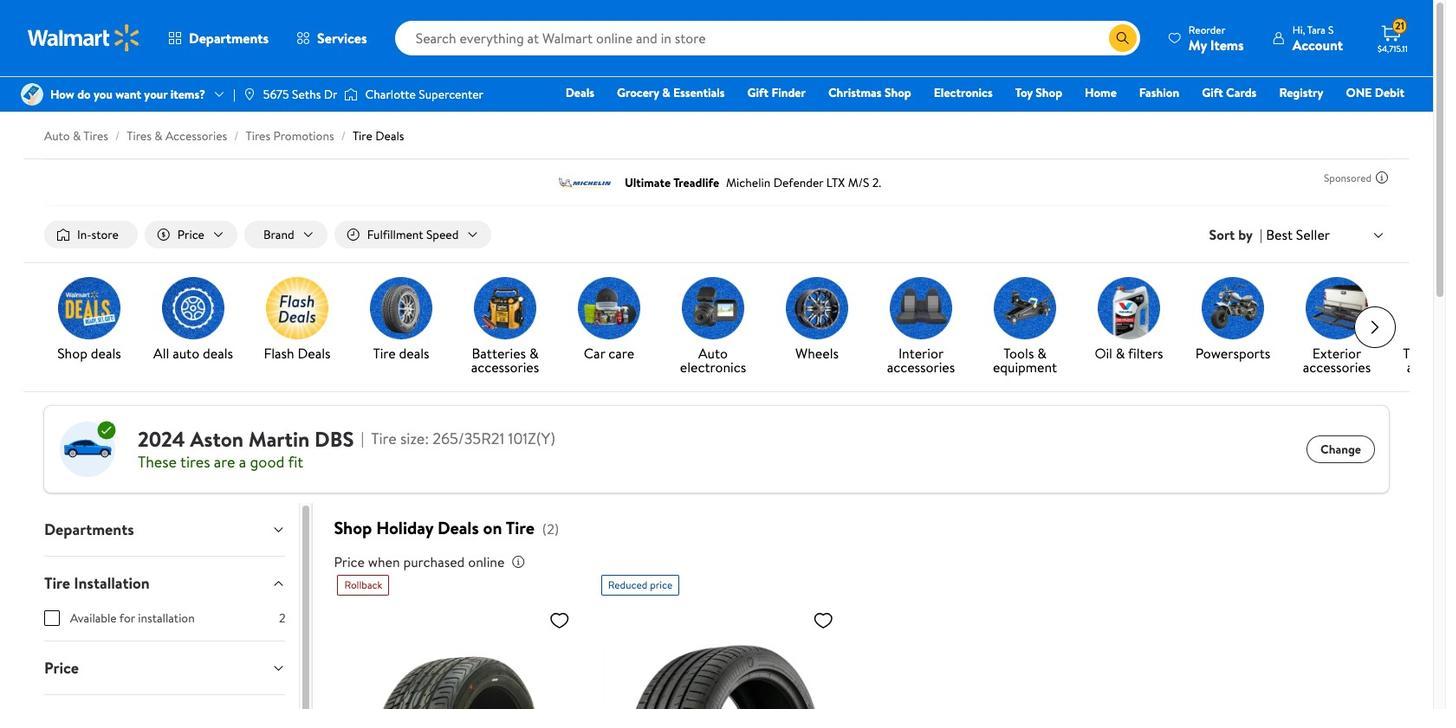 Task type: describe. For each thing, give the bounding box(es) containing it.
toy shop link
[[1008, 83, 1071, 102]]

these
[[138, 451, 177, 473]]

legal information image
[[512, 556, 526, 570]]

car care image
[[578, 277, 641, 340]]

reduced price
[[608, 578, 673, 593]]

deals link
[[558, 83, 602, 102]]

shop right toy in the right of the page
[[1036, 84, 1063, 101]]

departments inside tab
[[44, 519, 134, 541]]

fulfillment speed button
[[334, 221, 492, 249]]

tires image
[[370, 277, 433, 340]]

101z(y)
[[508, 428, 556, 450]]

when
[[368, 553, 400, 572]]

exterior accessories image
[[1306, 277, 1369, 340]]

electronics
[[680, 358, 746, 377]]

flash deals link
[[252, 277, 342, 364]]

martin
[[249, 424, 310, 454]]

flash
[[264, 344, 294, 363]]

continental contisportcontact 5p 265/35r21 101 y tire fits: 2021-22 tesla s plaid, 2019 audi a8 quattro l image
[[601, 603, 841, 710]]

tires
[[180, 451, 210, 473]]

how
[[50, 86, 74, 103]]

online
[[468, 553, 505, 572]]

& for tires
[[73, 127, 81, 145]]

| inside sort and filter section element
[[1260, 225, 1263, 244]]

grocery & essentials
[[617, 84, 725, 101]]

next slide for chipmodulewithimages list image
[[1355, 307, 1396, 349]]

on
[[483, 517, 502, 540]]

0 vertical spatial |
[[233, 86, 236, 103]]

tire installation
[[44, 573, 150, 595]]

purchased
[[403, 553, 465, 572]]

gift cards link
[[1195, 83, 1265, 102]]

care
[[609, 344, 635, 363]]

by
[[1239, 225, 1253, 244]]

exterior
[[1313, 344, 1362, 363]]

tire right on
[[506, 517, 535, 540]]

home link
[[1077, 83, 1125, 102]]

cards
[[1226, 84, 1257, 101]]

batteries & accessories image
[[474, 277, 537, 340]]

add to favorites list, zenna argus-uhp all season 265/35zr21 101y xl passenger tire image
[[549, 610, 570, 632]]

items?
[[170, 86, 205, 103]]

gift finder link
[[740, 83, 814, 102]]

aston
[[190, 424, 244, 454]]

auto for auto & tires / tires & accessories / tires promotions / tire deals
[[44, 127, 70, 145]]

change button
[[1307, 436, 1376, 464]]

exterior accessories
[[1303, 344, 1371, 377]]

deals for tire deals
[[399, 344, 430, 363]]

accessories for interior accessories
[[887, 358, 955, 377]]

installation
[[74, 573, 150, 595]]

21
[[1396, 18, 1405, 33]]

auto electronics link
[[668, 277, 758, 378]]

sort
[[1210, 225, 1235, 244]]

1 vertical spatial departments button
[[30, 504, 299, 557]]

& for accessories
[[530, 344, 539, 363]]

gift for gift finder
[[748, 84, 769, 101]]

home
[[1085, 84, 1117, 101]]

265/35r21
[[433, 428, 505, 450]]

best seller
[[1266, 225, 1330, 244]]

auto
[[173, 344, 199, 363]]

a
[[239, 451, 246, 473]]

interior
[[899, 344, 944, 363]]

reduced
[[608, 578, 648, 593]]

oil & filters image
[[1098, 277, 1161, 340]]

hi,
[[1293, 22, 1306, 37]]

sort and filter section element
[[23, 207, 1410, 263]]

1 / from the left
[[115, 127, 120, 145]]

auto electronics image
[[682, 277, 745, 340]]

vehicle type: car and truck image
[[58, 420, 117, 479]]

shop right christmas
[[885, 84, 912, 101]]

services button
[[283, 17, 381, 59]]

wheels image
[[786, 277, 849, 340]]

2024 aston martin dbs | tire size: 265/35r21 101z(y) these tires are a good fit
[[138, 424, 556, 473]]

tools & equipment link
[[980, 277, 1070, 378]]

brand
[[263, 226, 294, 244]]

s
[[1329, 22, 1334, 37]]

tools & equipment image
[[994, 277, 1057, 340]]

price
[[650, 578, 673, 593]]

holiday
[[376, 517, 434, 540]]

gift cards
[[1202, 84, 1257, 101]]

available for installation
[[70, 610, 195, 628]]

registry
[[1280, 84, 1324, 101]]

fulfillment
[[367, 226, 424, 244]]

ad disclaimer and feedback image
[[1376, 171, 1389, 185]]

powersports link
[[1188, 277, 1278, 364]]

electronics
[[934, 84, 993, 101]]

for
[[119, 610, 135, 628]]

tire down tires image
[[373, 344, 396, 363]]

all auto deals
[[153, 344, 233, 363]]

debit
[[1375, 84, 1405, 101]]

toy shop
[[1016, 84, 1063, 101]]

tara
[[1308, 22, 1326, 37]]

zenna argus-uhp all season 265/35zr21 101y xl passenger tire image
[[338, 603, 577, 710]]

 image for how
[[21, 83, 43, 106]]

3 tires from the left
[[246, 127, 271, 145]]

(2)
[[542, 520, 559, 539]]

exterior accessories link
[[1292, 277, 1382, 378]]

my
[[1189, 35, 1207, 54]]

flash deals image
[[266, 277, 328, 340]]

0 vertical spatial departments button
[[154, 17, 283, 59]]

in-
[[77, 226, 91, 244]]

reorder my items
[[1189, 22, 1244, 54]]

deals for shop deals
[[91, 344, 121, 363]]

sponsored
[[1324, 170, 1372, 185]]

deals left on
[[438, 517, 479, 540]]

truck & link
[[1396, 277, 1447, 378]]

fulfillment speed
[[367, 226, 459, 244]]

in-store
[[77, 226, 119, 244]]

tire deals link
[[356, 277, 446, 364]]



Task type: locate. For each thing, give the bounding box(es) containing it.
0 horizontal spatial |
[[233, 86, 236, 103]]

tire down "charlotte"
[[353, 127, 373, 145]]

2 / from the left
[[234, 127, 239, 145]]

0 horizontal spatial accessories
[[471, 358, 539, 377]]

store
[[91, 226, 119, 244]]

0 horizontal spatial  image
[[21, 83, 43, 106]]

shop deals link
[[44, 277, 134, 364]]

1 vertical spatial departments
[[44, 519, 134, 541]]

departments
[[189, 29, 269, 48], [44, 519, 134, 541]]

powersports image
[[1202, 277, 1265, 340]]

gift finder
[[748, 84, 806, 101]]

in-store button
[[44, 221, 138, 249]]

0 vertical spatial departments
[[189, 29, 269, 48]]

tools & equipment
[[993, 344, 1058, 377]]

registry link
[[1272, 83, 1332, 102]]

truck &
[[1403, 344, 1447, 377]]

hi, tara s account
[[1293, 22, 1343, 54]]

price up rollback
[[334, 553, 365, 572]]

& left accessories
[[154, 127, 163, 145]]

tires promotions link
[[246, 127, 334, 145]]

& for essentials
[[662, 84, 671, 101]]

accessories for exterior accessories
[[1303, 358, 1371, 377]]

tire deals
[[373, 344, 430, 363]]

electronics link
[[926, 83, 1001, 102]]

gift for gift cards
[[1202, 84, 1224, 101]]

price down available
[[44, 658, 79, 680]]

accessories inside the "batteries & accessories" link
[[471, 358, 539, 377]]

& inside 'grocery & essentials' link
[[662, 84, 671, 101]]

3 / from the left
[[341, 127, 346, 145]]

3 deals from the left
[[399, 344, 430, 363]]

& right truck
[[1439, 344, 1447, 363]]

services
[[317, 29, 367, 48]]

2 horizontal spatial accessories
[[1303, 358, 1371, 377]]

departments up tire installation
[[44, 519, 134, 541]]

& inside oil & filters link
[[1116, 344, 1125, 363]]

grocery & essentials link
[[609, 83, 733, 102]]

shop up when at bottom
[[334, 517, 372, 540]]

auto inside auto electronics
[[699, 344, 728, 363]]

christmas shop
[[829, 84, 912, 101]]

price button up shop auto image
[[145, 221, 237, 249]]

0 vertical spatial price
[[178, 226, 205, 244]]

2 deals from the left
[[203, 344, 233, 363]]

departments button up items?
[[154, 17, 283, 59]]

1 horizontal spatial tires
[[127, 127, 152, 145]]

1 gift from the left
[[748, 84, 769, 101]]

rollback
[[344, 578, 383, 593]]

walmart+ link
[[1345, 107, 1413, 127]]

want
[[115, 86, 141, 103]]

all
[[153, 344, 169, 363]]

& down do
[[73, 127, 81, 145]]

1 horizontal spatial deals
[[203, 344, 233, 363]]

size:
[[400, 428, 429, 450]]

1 horizontal spatial  image
[[243, 88, 256, 101]]

& inside tools & equipment
[[1038, 344, 1047, 363]]

 image
[[344, 86, 358, 103]]

& right "grocery"
[[662, 84, 671, 101]]

auto electronics
[[680, 344, 746, 377]]

charlotte supercenter
[[365, 86, 484, 103]]

truck
[[1403, 344, 1436, 363]]

auto down the auto electronics image on the top of the page
[[699, 344, 728, 363]]

 image
[[21, 83, 43, 106], [243, 88, 256, 101]]

deals down tires image
[[399, 344, 430, 363]]

deals
[[91, 344, 121, 363], [203, 344, 233, 363], [399, 344, 430, 363]]

5675
[[263, 86, 289, 103]]

fashion link
[[1132, 83, 1188, 102]]

interior accessories image
[[890, 277, 953, 340]]

1 horizontal spatial accessories
[[887, 358, 955, 377]]

2 gift from the left
[[1202, 84, 1224, 101]]

 image for 5675
[[243, 88, 256, 101]]

auto
[[44, 127, 70, 145], [699, 344, 728, 363]]

best
[[1266, 225, 1293, 244]]

0 vertical spatial auto
[[44, 127, 70, 145]]

deals right flash
[[298, 344, 331, 363]]

Walmart Site-Wide search field
[[395, 21, 1140, 55]]

add to favorites list, continental contisportcontact 5p 265/35r21 101 y tire fits: 2021-22 tesla s plaid, 2019 audi a8 quattro l image
[[813, 610, 834, 632]]

| left 5675
[[233, 86, 236, 103]]

price
[[178, 226, 205, 244], [334, 553, 365, 572], [44, 658, 79, 680]]

your
[[144, 86, 168, 103]]

2 accessories from the left
[[887, 358, 955, 377]]

0 vertical spatial price button
[[145, 221, 237, 249]]

1 horizontal spatial auto
[[699, 344, 728, 363]]

search icon image
[[1116, 31, 1130, 45]]

| right "by"
[[1260, 225, 1263, 244]]

tools
[[1004, 344, 1034, 363]]

shop auto image
[[162, 277, 224, 340]]

deals
[[566, 84, 595, 101], [375, 127, 404, 145], [298, 344, 331, 363], [438, 517, 479, 540]]

0 horizontal spatial deals
[[91, 344, 121, 363]]

3 accessories from the left
[[1303, 358, 1371, 377]]

batteries
[[472, 344, 526, 363]]

fit
[[288, 451, 303, 473]]

tire deals link
[[353, 127, 404, 145]]

filters
[[1128, 344, 1164, 363]]

oil
[[1095, 344, 1113, 363]]

2 horizontal spatial tires
[[246, 127, 271, 145]]

walmart+
[[1353, 108, 1405, 126]]

& inside truck &
[[1439, 344, 1447, 363]]

tires down the "want"
[[127, 127, 152, 145]]

shop down shop all. image
[[57, 344, 87, 363]]

accessories
[[471, 358, 539, 377], [887, 358, 955, 377], [1303, 358, 1371, 377]]

2 tires from the left
[[127, 127, 152, 145]]

tires down you
[[83, 127, 108, 145]]

1 horizontal spatial price
[[178, 226, 205, 244]]

all auto deals link
[[148, 277, 238, 364]]

departments up items?
[[189, 29, 269, 48]]

one debit walmart+
[[1346, 84, 1405, 126]]

2 vertical spatial price
[[44, 658, 79, 680]]

1 vertical spatial |
[[1260, 225, 1263, 244]]

1 tires from the left
[[83, 127, 108, 145]]

batteries & accessories link
[[460, 277, 550, 378]]

accessories
[[165, 127, 227, 145]]

/ left tire deals link
[[341, 127, 346, 145]]

1 vertical spatial price
[[334, 553, 365, 572]]

price inside tab
[[44, 658, 79, 680]]

1 deals from the left
[[91, 344, 121, 363]]

shop
[[885, 84, 912, 101], [1036, 84, 1063, 101], [57, 344, 87, 363], [334, 517, 372, 540]]

accessories inside interior accessories link
[[887, 358, 955, 377]]

& for filters
[[1116, 344, 1125, 363]]

car care link
[[564, 277, 654, 364]]

seller
[[1296, 225, 1330, 244]]

sort by |
[[1210, 225, 1263, 244]]

0 horizontal spatial gift
[[748, 84, 769, 101]]

auto for auto electronics
[[699, 344, 728, 363]]

1 horizontal spatial /
[[234, 127, 239, 145]]

charlotte
[[365, 86, 416, 103]]

price inside sort and filter section element
[[178, 226, 205, 244]]

0 horizontal spatial tires
[[83, 127, 108, 145]]

interior accessories
[[887, 344, 955, 377]]

2 vertical spatial |
[[361, 428, 364, 450]]

Search search field
[[395, 21, 1140, 55]]

seths
[[292, 86, 321, 103]]

interior accessories link
[[876, 277, 966, 378]]

deals down "charlotte"
[[375, 127, 404, 145]]

tire inside dropdown button
[[44, 573, 70, 595]]

2 horizontal spatial deals
[[399, 344, 430, 363]]

 image left 5675
[[243, 88, 256, 101]]

walmart image
[[28, 24, 140, 52]]

accessories down 'next slide for chipmodulewithimages list' at the top right of the page
[[1303, 358, 1371, 377]]

gift
[[748, 84, 769, 101], [1202, 84, 1224, 101]]

deals right auto
[[203, 344, 233, 363]]

2 horizontal spatial /
[[341, 127, 346, 145]]

| right dbs
[[361, 428, 364, 450]]

departments tab
[[30, 504, 299, 557]]

price up shop auto image
[[178, 226, 205, 244]]

 image left how
[[21, 83, 43, 106]]

christmas
[[829, 84, 882, 101]]

accessories down batteries & accessories image on the left top of page
[[471, 358, 539, 377]]

accessories inside exterior accessories link
[[1303, 358, 1371, 377]]

0 horizontal spatial price
[[44, 658, 79, 680]]

reorder
[[1189, 22, 1226, 37]]

accessories down the interior accessories image
[[887, 358, 955, 377]]

dbs
[[315, 424, 354, 454]]

christmas shop link
[[821, 83, 919, 102]]

1 horizontal spatial gift
[[1202, 84, 1224, 101]]

1 horizontal spatial |
[[361, 428, 364, 450]]

auto & tires / tires & accessories / tires promotions / tire deals
[[44, 127, 404, 145]]

deals left "grocery"
[[566, 84, 595, 101]]

essentials
[[674, 84, 725, 101]]

tire up available
[[44, 573, 70, 595]]

/
[[115, 127, 120, 145], [234, 127, 239, 145], [341, 127, 346, 145]]

/ right the auto & tires link
[[115, 127, 120, 145]]

& right the tools
[[1038, 344, 1047, 363]]

gift left cards
[[1202, 84, 1224, 101]]

tire installation tab
[[30, 557, 299, 610]]

& right oil
[[1116, 344, 1125, 363]]

price button
[[145, 221, 237, 249], [30, 642, 299, 695]]

2 horizontal spatial |
[[1260, 225, 1263, 244]]

powersports
[[1196, 344, 1271, 363]]

0 horizontal spatial departments
[[44, 519, 134, 541]]

finder
[[772, 84, 806, 101]]

auto down how
[[44, 127, 70, 145]]

price tab
[[30, 642, 299, 695]]

2
[[279, 610, 285, 628]]

1 accessories from the left
[[471, 358, 539, 377]]

2 horizontal spatial price
[[334, 553, 365, 572]]

1 vertical spatial price button
[[30, 642, 299, 695]]

| inside 2024 aston martin dbs | tire size: 265/35r21 101z(y) these tires are a good fit
[[361, 428, 364, 450]]

tab
[[30, 696, 299, 710]]

account
[[1293, 35, 1343, 54]]

departments button up tire installation tab
[[30, 504, 299, 557]]

do
[[77, 86, 91, 103]]

& inside "batteries & accessories"
[[530, 344, 539, 363]]

2024
[[138, 424, 185, 454]]

1 vertical spatial auto
[[699, 344, 728, 363]]

|
[[233, 86, 236, 103], [1260, 225, 1263, 244], [361, 428, 364, 450]]

dr
[[324, 86, 338, 103]]

price when purchased online
[[334, 553, 505, 572]]

None checkbox
[[44, 611, 60, 627]]

& for equipment
[[1038, 344, 1047, 363]]

& right batteries
[[530, 344, 539, 363]]

price button down installation
[[30, 642, 299, 695]]

/ right accessories
[[234, 127, 239, 145]]

1 horizontal spatial departments
[[189, 29, 269, 48]]

tire left size:
[[371, 428, 397, 450]]

available
[[70, 610, 117, 628]]

deals down shop all. image
[[91, 344, 121, 363]]

you
[[94, 86, 113, 103]]

are
[[214, 451, 235, 473]]

tire inside 2024 aston martin dbs | tire size: 265/35r21 101z(y) these tires are a good fit
[[371, 428, 397, 450]]

gift left finder
[[748, 84, 769, 101]]

equipment
[[993, 358, 1058, 377]]

items
[[1211, 35, 1244, 54]]

5675 seths dr
[[263, 86, 338, 103]]

tires down 5675
[[246, 127, 271, 145]]

car
[[584, 344, 605, 363]]

shop all. image
[[58, 277, 120, 340]]

0 horizontal spatial /
[[115, 127, 120, 145]]

0 horizontal spatial auto
[[44, 127, 70, 145]]



Task type: vqa. For each thing, say whether or not it's contained in the screenshot.
If
no



